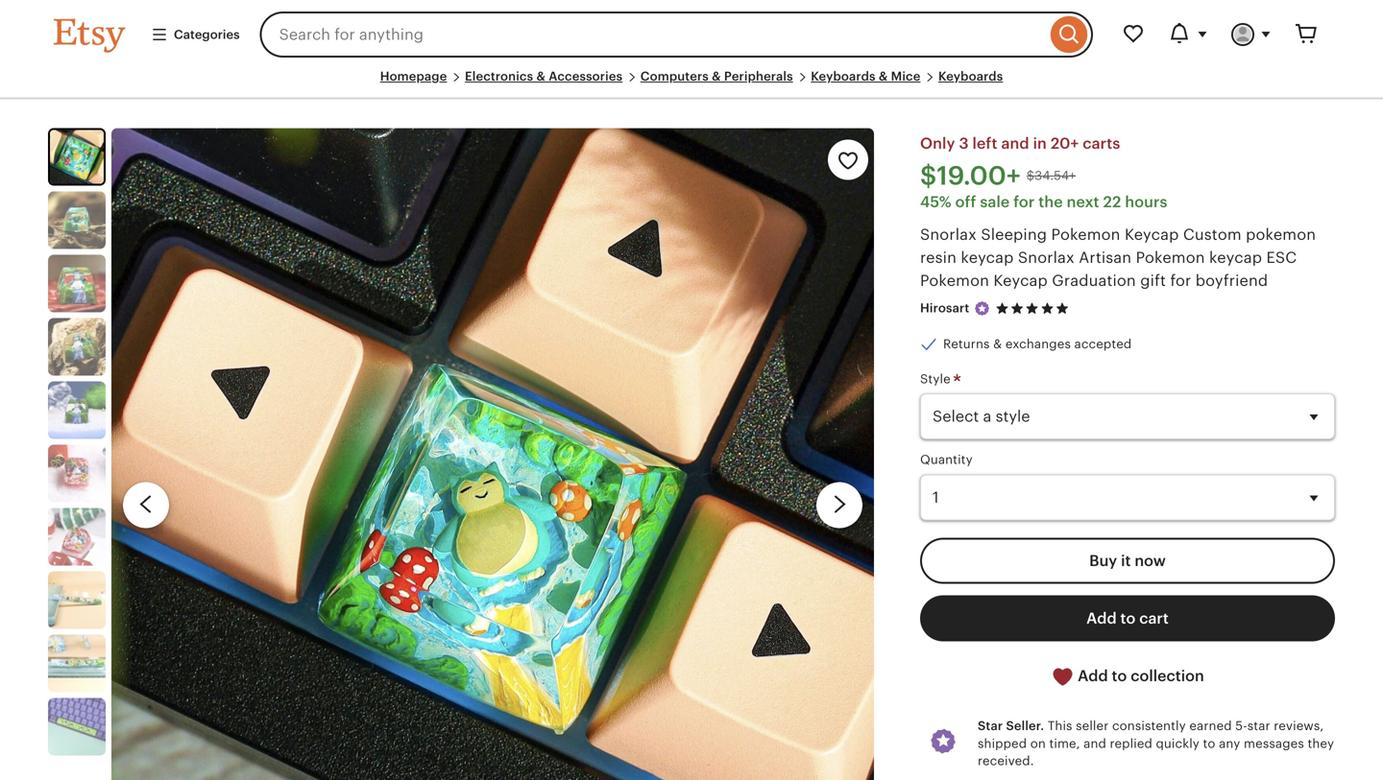 Task type: locate. For each thing, give the bounding box(es) containing it.
they
[[1308, 737, 1334, 751]]

keycap
[[961, 249, 1014, 267], [1209, 249, 1262, 267]]

the
[[1039, 194, 1063, 211]]

20+
[[1051, 135, 1079, 152]]

& for returns
[[993, 337, 1002, 352]]

to left cart at bottom right
[[1120, 610, 1136, 628]]

22
[[1103, 194, 1121, 211]]

esc
[[1266, 249, 1297, 267]]

add up seller
[[1078, 668, 1108, 685]]

keycap
[[1125, 226, 1179, 244], [994, 272, 1048, 290]]

snorlax sleeping pokemon keycap custom pokemon resin keycap image 10 image
[[48, 699, 106, 756]]

add inside button
[[1078, 668, 1108, 685]]

0 vertical spatial keycap
[[1125, 226, 1179, 244]]

None search field
[[260, 12, 1093, 58]]

keyboards for keyboards link
[[938, 69, 1003, 84]]

consistently
[[1112, 720, 1186, 734]]

collection
[[1131, 668, 1204, 685]]

add to collection button
[[920, 653, 1335, 701]]

0 horizontal spatial snorlax
[[920, 226, 977, 244]]

star_seller image
[[973, 300, 991, 318]]

menu bar containing homepage
[[54, 69, 1329, 99]]

keyboards & mice
[[811, 69, 921, 84]]

star
[[1247, 720, 1271, 734]]

0 horizontal spatial keycap
[[961, 249, 1014, 267]]

snorlax down sleeping
[[1018, 249, 1075, 267]]

keyboards left the mice
[[811, 69, 876, 84]]

snorlax sleeping pokemon keycap custom pokemon resin keycap snorlax artisan pokemon keycap esc pokemon keycap graduation gift for boyfriend
[[920, 226, 1316, 290]]

and inside this seller consistently earned 5-star reviews, shipped on time, and replied quickly to any messages they received.
[[1084, 737, 1106, 751]]

1 vertical spatial for
[[1170, 272, 1191, 290]]

45%
[[920, 194, 952, 211]]

buy it now
[[1089, 553, 1166, 570]]

1 horizontal spatial keycap
[[1209, 249, 1262, 267]]

for left the
[[1014, 194, 1035, 211]]

to inside add to collection button
[[1112, 668, 1127, 685]]

exchanges
[[1006, 337, 1071, 352]]

1 horizontal spatial snorlax sleeping pokemon keycap custom pokemon resin keycap snorlax 1u style 1 image
[[111, 128, 874, 781]]

only 3 left and in 20+ carts
[[920, 135, 1120, 152]]

1 horizontal spatial keyboards
[[938, 69, 1003, 84]]

returns
[[943, 337, 990, 352]]

next
[[1067, 194, 1099, 211]]

keyboards
[[811, 69, 876, 84], [938, 69, 1003, 84]]

keycap down hours
[[1125, 226, 1179, 244]]

menu bar
[[54, 69, 1329, 99]]

computers & peripherals link
[[640, 69, 793, 84]]

0 horizontal spatial snorlax sleeping pokemon keycap custom pokemon resin keycap snorlax 1u style 1 image
[[50, 130, 104, 184]]

earned
[[1189, 720, 1232, 734]]

this
[[1048, 720, 1072, 734]]

& right returns
[[993, 337, 1002, 352]]

0 horizontal spatial for
[[1014, 194, 1035, 211]]

and
[[1001, 135, 1029, 152], [1084, 737, 1106, 751]]

categories
[[174, 27, 240, 42]]

$19.00+
[[920, 161, 1021, 191]]

2 vertical spatial pokemon
[[920, 272, 989, 290]]

snorlax up resin
[[920, 226, 977, 244]]

2 keyboards from the left
[[938, 69, 1003, 84]]

homepage link
[[380, 69, 447, 84]]

snorlax sleeping pokemon keycap custom pokemon resin keycap image 4 image
[[48, 318, 106, 376]]

for right gift at the right of page
[[1170, 272, 1191, 290]]

0 vertical spatial and
[[1001, 135, 1029, 152]]

to inside this seller consistently earned 5-star reviews, shipped on time, and replied quickly to any messages they received.
[[1203, 737, 1216, 751]]

keycap up boyfriend
[[1209, 249, 1262, 267]]

pokemon up artisan
[[1051, 226, 1121, 244]]

none search field inside categories banner
[[260, 12, 1093, 58]]

add inside "button"
[[1086, 610, 1117, 628]]

mice
[[891, 69, 921, 84]]

1 keyboards from the left
[[811, 69, 876, 84]]

categories banner
[[19, 0, 1364, 69]]

45% off sale for the next 22 hours
[[920, 194, 1168, 211]]

1 vertical spatial add
[[1078, 668, 1108, 685]]

carts
[[1083, 135, 1120, 152]]

and down seller
[[1084, 737, 1106, 751]]

peripherals
[[724, 69, 793, 84]]

star
[[978, 720, 1003, 734]]

homepage
[[380, 69, 447, 84]]

electronics & accessories
[[465, 69, 623, 84]]

Search for anything text field
[[260, 12, 1046, 58]]

& left the mice
[[879, 69, 888, 84]]

0 vertical spatial add
[[1086, 610, 1117, 628]]

buy
[[1089, 553, 1117, 570]]

reviews,
[[1274, 720, 1324, 734]]

hirosart
[[920, 301, 969, 316]]

1 vertical spatial pokemon
[[1136, 249, 1205, 267]]

pokemon up gift at the right of page
[[1136, 249, 1205, 267]]

and left in
[[1001, 135, 1029, 152]]

3
[[959, 135, 969, 152]]

pokemon
[[1246, 226, 1316, 244]]

to left collection
[[1112, 668, 1127, 685]]

1 vertical spatial and
[[1084, 737, 1106, 751]]

left
[[973, 135, 997, 152]]

keyboards right the mice
[[938, 69, 1003, 84]]

to down the earned
[[1203, 737, 1216, 751]]

1 horizontal spatial snorlax
[[1018, 249, 1075, 267]]

1 keycap from the left
[[961, 249, 1014, 267]]

snorlax sleeping pokemon keycap custom pokemon resin keycap image 6 image
[[48, 445, 106, 503]]

1 horizontal spatial and
[[1084, 737, 1106, 751]]

add
[[1086, 610, 1117, 628], [1078, 668, 1108, 685]]

off
[[955, 194, 976, 211]]

1 vertical spatial keycap
[[994, 272, 1048, 290]]

it
[[1121, 553, 1131, 570]]

computers
[[640, 69, 709, 84]]

resin
[[920, 249, 957, 267]]

& right computers
[[712, 69, 721, 84]]

to
[[1120, 610, 1136, 628], [1112, 668, 1127, 685], [1203, 737, 1216, 751]]

any
[[1219, 737, 1240, 751]]

snorlax sleeping pokemon keycap custom pokemon resin keycap snorlax 1u style 3 image
[[48, 509, 106, 566]]

for
[[1014, 194, 1035, 211], [1170, 272, 1191, 290]]

2 vertical spatial to
[[1203, 737, 1216, 751]]

& for computers
[[712, 69, 721, 84]]

1 vertical spatial to
[[1112, 668, 1127, 685]]

snorlax sleeping pokemon keycap custom pokemon resin keycap snorlax 1u style 1 image
[[111, 128, 874, 781], [50, 130, 104, 184]]

add left cart at bottom right
[[1086, 610, 1117, 628]]

snorlax
[[920, 226, 977, 244], [1018, 249, 1075, 267]]

2 horizontal spatial pokemon
[[1136, 249, 1205, 267]]

1 horizontal spatial for
[[1170, 272, 1191, 290]]

keycap down sleeping
[[994, 272, 1048, 290]]

to inside "add to cart" "button"
[[1120, 610, 1136, 628]]

0 horizontal spatial pokemon
[[920, 272, 989, 290]]

pokemon down resin
[[920, 272, 989, 290]]

snorlax sleeping pokemon keycap custom pokemon resin keycap image 5 image
[[48, 382, 106, 440]]

only
[[920, 135, 955, 152]]

$19.00+ $34.54+
[[920, 161, 1076, 191]]

&
[[536, 69, 546, 84], [712, 69, 721, 84], [879, 69, 888, 84], [993, 337, 1002, 352]]

0 horizontal spatial keyboards
[[811, 69, 876, 84]]

& for keyboards
[[879, 69, 888, 84]]

time,
[[1049, 737, 1080, 751]]

0 vertical spatial to
[[1120, 610, 1136, 628]]

0 vertical spatial pokemon
[[1051, 226, 1121, 244]]

& right electronics
[[536, 69, 546, 84]]

keycap down sleeping
[[961, 249, 1014, 267]]

pokemon
[[1051, 226, 1121, 244], [1136, 249, 1205, 267], [920, 272, 989, 290]]



Task type: describe. For each thing, give the bounding box(es) containing it.
add to cart
[[1086, 610, 1169, 628]]

& for electronics
[[536, 69, 546, 84]]

1 horizontal spatial pokemon
[[1051, 226, 1121, 244]]

keyboards link
[[938, 69, 1003, 84]]

snorlax sleeping pokemon keycap custom pokemon resin keycap image 9 image
[[48, 635, 106, 693]]

add to cart button
[[920, 596, 1335, 642]]

now
[[1135, 553, 1166, 570]]

replied
[[1110, 737, 1153, 751]]

1 horizontal spatial keycap
[[1125, 226, 1179, 244]]

0 horizontal spatial keycap
[[994, 272, 1048, 290]]

snorlax sleeping pokemon keycap custom pokemon resin keycap snorlax 1u style 2 image
[[48, 255, 106, 313]]

to for cart
[[1120, 610, 1136, 628]]

add for add to collection
[[1078, 668, 1108, 685]]

keyboards for keyboards & mice
[[811, 69, 876, 84]]

1 vertical spatial snorlax
[[1018, 249, 1075, 267]]

on
[[1030, 737, 1046, 751]]

add to collection
[[1074, 668, 1204, 685]]

0 vertical spatial for
[[1014, 194, 1035, 211]]

electronics
[[465, 69, 533, 84]]

graduation
[[1052, 272, 1136, 290]]

$34.54+
[[1027, 169, 1076, 183]]

accessories
[[549, 69, 623, 84]]

custom
[[1183, 226, 1242, 244]]

0 vertical spatial snorlax
[[920, 226, 977, 244]]

sale
[[980, 194, 1010, 211]]

for inside the snorlax sleeping pokemon keycap custom pokemon resin keycap snorlax artisan pokemon keycap esc pokemon keycap graduation gift for boyfriend
[[1170, 272, 1191, 290]]

artisan
[[1079, 249, 1132, 267]]

keyboards & mice link
[[811, 69, 921, 84]]

hours
[[1125, 194, 1168, 211]]

electronics & accessories link
[[465, 69, 623, 84]]

snorlax sleeping pokemon keycap custom pokemon resin keycap image 2 image
[[48, 192, 106, 249]]

categories button
[[136, 17, 254, 52]]

shipped
[[978, 737, 1027, 751]]

this seller consistently earned 5-star reviews, shipped on time, and replied quickly to any messages they received.
[[978, 720, 1334, 769]]

sleeping
[[981, 226, 1047, 244]]

accepted
[[1074, 337, 1132, 352]]

hirosart link
[[920, 301, 969, 316]]

quantity
[[920, 453, 973, 467]]

star seller.
[[978, 720, 1044, 734]]

returns & exchanges accepted
[[943, 337, 1132, 352]]

seller.
[[1006, 720, 1044, 734]]

snorlax sleeping pokemon keycap custom pokemon resin keycap custom spacebar image
[[48, 572, 106, 630]]

quickly
[[1156, 737, 1200, 751]]

to for collection
[[1112, 668, 1127, 685]]

messages
[[1244, 737, 1304, 751]]

seller
[[1076, 720, 1109, 734]]

boyfriend
[[1196, 272, 1268, 290]]

received.
[[978, 754, 1034, 769]]

cart
[[1139, 610, 1169, 628]]

in
[[1033, 135, 1047, 152]]

buy it now button
[[920, 538, 1335, 584]]

gift
[[1140, 272, 1166, 290]]

style
[[920, 372, 954, 387]]

add for add to cart
[[1086, 610, 1117, 628]]

computers & peripherals
[[640, 69, 793, 84]]

5-
[[1235, 720, 1247, 734]]

2 keycap from the left
[[1209, 249, 1262, 267]]

0 horizontal spatial and
[[1001, 135, 1029, 152]]



Task type: vqa. For each thing, say whether or not it's contained in the screenshot.
95.55
no



